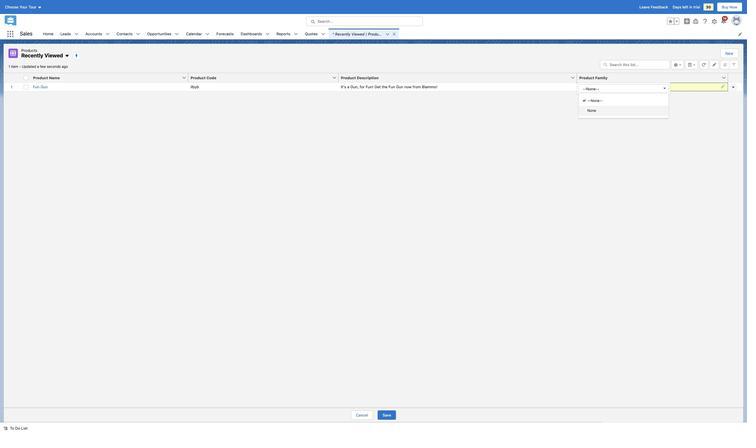 Task type: vqa. For each thing, say whether or not it's contained in the screenshot.
'list' at the top
yes



Task type: locate. For each thing, give the bounding box(es) containing it.
item number image
[[4, 73, 21, 82]]

cell
[[21, 73, 31, 83]]

0 vertical spatial none-
[[586, 87, 598, 91]]

None search field
[[600, 60, 670, 69]]

calendar list item
[[183, 29, 213, 39]]

recently inside list item
[[335, 32, 351, 36]]

1 horizontal spatial recently
[[335, 32, 351, 36]]

text default image inside quotes list item
[[321, 32, 325, 36]]

tour
[[28, 5, 36, 9]]

products
[[368, 32, 384, 36], [21, 48, 37, 53]]

none- up none
[[591, 99, 601, 103]]

family
[[595, 75, 608, 80]]

text default image inside contacts list item
[[136, 32, 140, 36]]

0 horizontal spatial recently
[[21, 53, 43, 59]]

opportunities
[[147, 31, 171, 36]]

product left the family
[[579, 75, 594, 80]]

products inside "element"
[[21, 48, 37, 53]]

cancel button
[[351, 411, 373, 421]]

product for product family
[[579, 75, 594, 80]]

0 horizontal spatial viewed
[[45, 53, 63, 59]]

1 vertical spatial a
[[347, 85, 349, 89]]

recently
[[335, 32, 351, 36], [21, 53, 43, 59]]

text default image for quotes
[[321, 32, 325, 36]]

product for product code
[[191, 75, 206, 80]]

30
[[706, 5, 711, 9]]

1 vertical spatial recently
[[21, 53, 43, 59]]

list item containing *
[[329, 29, 399, 39]]

text default image inside reports list item
[[294, 32, 298, 36]]

for
[[360, 85, 365, 89]]

action image
[[728, 73, 743, 82]]

1 vertical spatial viewed
[[45, 53, 63, 59]]

item
[[11, 64, 18, 69]]

2 product from the left
[[191, 75, 206, 80]]

fun!
[[366, 85, 374, 89]]

viewed up seconds
[[45, 53, 63, 59]]

viewed inside list item
[[352, 32, 365, 36]]

quotes
[[305, 31, 318, 36]]

text default image right contacts
[[136, 32, 140, 36]]

search... button
[[306, 17, 423, 26]]

1 item • updated a few seconds ago
[[8, 64, 68, 69]]

group
[[667, 18, 680, 25]]

text default image for contacts
[[136, 32, 140, 36]]

text default image up ago
[[65, 54, 69, 58]]

recently inside "element"
[[21, 53, 43, 59]]

0 vertical spatial a
[[37, 64, 39, 69]]

list
[[39, 29, 747, 39]]

leads
[[60, 31, 71, 36]]

text default image inside accounts list item
[[106, 32, 110, 36]]

fun right the
[[389, 85, 395, 89]]

text default image left calendar "link"
[[175, 32, 179, 36]]

3 product from the left
[[341, 75, 356, 80]]

fun
[[33, 85, 40, 89], [389, 85, 395, 89]]

text default image
[[106, 32, 110, 36], [136, 32, 140, 36], [175, 32, 179, 36], [265, 32, 270, 36], [294, 32, 298, 36], [65, 54, 69, 58]]

text default image inside opportunities list item
[[175, 32, 179, 36]]

1 horizontal spatial gun
[[396, 85, 403, 89]]

4 product from the left
[[579, 75, 594, 80]]

1 horizontal spatial viewed
[[352, 32, 365, 36]]

product name
[[33, 75, 60, 80]]

•
[[19, 64, 21, 69]]

1 product from the left
[[33, 75, 48, 80]]

dashboards link
[[237, 29, 265, 39]]

text default image inside dashboards list item
[[265, 32, 270, 36]]

recently up "updated"
[[21, 53, 43, 59]]

text default image inside the calendar list item
[[205, 32, 209, 36]]

home
[[43, 31, 53, 36]]

a right it's at the top left of the page
[[347, 85, 349, 89]]

leave feedback link
[[640, 5, 668, 9]]

0 vertical spatial --none--
[[583, 87, 599, 91]]

0 vertical spatial products
[[368, 32, 384, 36]]

product up 'ilbyb'
[[191, 75, 206, 80]]

a left few
[[37, 64, 39, 69]]

0 vertical spatial viewed
[[352, 32, 365, 36]]

fun down product name
[[33, 85, 40, 89]]

product inside product name "button"
[[33, 75, 48, 80]]

recently right *
[[335, 32, 351, 36]]

choose
[[5, 5, 18, 9]]

products inside list item
[[368, 32, 384, 36]]

name
[[49, 75, 60, 80]]

*
[[332, 32, 334, 36]]

1 vertical spatial products
[[21, 48, 37, 53]]

text default image for leads
[[74, 32, 79, 36]]

dashboards list item
[[237, 29, 273, 39]]

0 horizontal spatial fun
[[33, 85, 40, 89]]

gun,
[[351, 85, 359, 89]]

accounts list item
[[82, 29, 113, 39]]

to do list button
[[0, 423, 31, 435]]

product up it's at the top left of the page
[[341, 75, 356, 80]]

opportunities list item
[[144, 29, 183, 39]]

product inside product description button
[[341, 75, 356, 80]]

viewed
[[352, 32, 365, 36], [45, 53, 63, 59]]

text default image
[[392, 32, 396, 36], [74, 32, 79, 36], [205, 32, 209, 36], [321, 32, 325, 36], [385, 32, 390, 36], [4, 427, 8, 431]]

product for product description
[[341, 75, 356, 80]]

products up "updated"
[[21, 48, 37, 53]]

1 horizontal spatial products
[[368, 32, 384, 36]]

1 vertical spatial --none--
[[588, 99, 603, 103]]

1 gun from the left
[[41, 85, 48, 89]]

product inside product code button
[[191, 75, 206, 80]]

text default image inside leads list item
[[74, 32, 79, 36]]

0 horizontal spatial a
[[37, 64, 39, 69]]

0 horizontal spatial gun
[[41, 85, 48, 89]]

search...
[[318, 19, 333, 24]]

none- down product family
[[586, 87, 598, 91]]

ilbyb
[[191, 85, 199, 89]]

text default image left reports link
[[265, 32, 270, 36]]

0 vertical spatial recently
[[335, 32, 351, 36]]

1 horizontal spatial fun
[[389, 85, 395, 89]]

list item
[[329, 29, 399, 39]]

buy
[[722, 5, 729, 9]]

product description button
[[339, 73, 571, 82]]

0 horizontal spatial products
[[21, 48, 37, 53]]

text default image right reports
[[294, 32, 298, 36]]

--none-- inside popup button
[[583, 87, 599, 91]]

sales
[[20, 31, 32, 37]]

quotes link
[[301, 29, 321, 39]]

product family element
[[577, 73, 732, 83]]

viewed left '|'
[[352, 32, 365, 36]]

home link
[[39, 29, 57, 39]]

a
[[37, 64, 39, 69], [347, 85, 349, 89]]

item number element
[[4, 73, 21, 83]]

it's
[[341, 85, 346, 89]]

gun left now
[[396, 85, 403, 89]]

--none-- up none
[[588, 99, 603, 103]]

in
[[689, 5, 693, 9]]

1 horizontal spatial a
[[347, 85, 349, 89]]

from
[[413, 85, 421, 89]]

product inside product family button
[[579, 75, 594, 80]]

--none--
[[583, 87, 599, 91], [588, 99, 603, 103]]

days
[[673, 5, 682, 9]]

calendar
[[186, 31, 202, 36]]

product description element
[[339, 73, 581, 83]]

--none-- down product family
[[583, 87, 599, 91]]

gun
[[41, 85, 48, 89], [396, 85, 403, 89]]

product
[[33, 75, 48, 80], [191, 75, 206, 80], [341, 75, 356, 80], [579, 75, 594, 80]]

gun down product name
[[41, 85, 48, 89]]

products right '|'
[[368, 32, 384, 36]]

feedback
[[651, 5, 668, 9]]

save button
[[378, 411, 396, 421]]

contacts
[[117, 31, 133, 36]]

get
[[375, 85, 381, 89]]

product up fun gun
[[33, 75, 48, 80]]

text default image right accounts
[[106, 32, 110, 36]]

to
[[10, 427, 14, 431]]

text default image for calendar
[[205, 32, 209, 36]]



Task type: describe. For each thing, give the bounding box(es) containing it.
product for product name
[[33, 75, 48, 80]]

product code element
[[188, 73, 342, 83]]

text default image for opportunities
[[175, 32, 179, 36]]

your
[[19, 5, 27, 9]]

reports list item
[[273, 29, 301, 39]]

10 button
[[720, 16, 728, 25]]

|
[[366, 32, 367, 36]]

description
[[357, 75, 379, 80]]

1 fun from the left
[[33, 85, 40, 89]]

now
[[730, 5, 738, 9]]

contacts link
[[113, 29, 136, 39]]

1 vertical spatial none-
[[591, 99, 601, 103]]

product family
[[579, 75, 608, 80]]

--none-- button
[[579, 84, 669, 93]]

quotes list item
[[301, 29, 329, 39]]

recently viewed grid
[[4, 73, 743, 94]]

leave
[[640, 5, 650, 9]]

list containing home
[[39, 29, 747, 39]]

product code button
[[188, 73, 332, 82]]

a inside recently viewed grid
[[347, 85, 349, 89]]

leads link
[[57, 29, 74, 39]]

2 gun from the left
[[396, 85, 403, 89]]

forecasts link
[[213, 29, 237, 39]]

text default image for accounts
[[106, 32, 110, 36]]

text default image for *
[[385, 32, 390, 36]]

recently viewed
[[21, 53, 63, 59]]

save
[[383, 414, 391, 418]]

product name button
[[31, 73, 182, 82]]

accounts link
[[82, 29, 106, 39]]

blammo!
[[422, 85, 437, 89]]

cancel
[[356, 414, 368, 418]]

none
[[588, 109, 596, 113]]

updated
[[22, 64, 36, 69]]

leads list item
[[57, 29, 82, 39]]

product description
[[341, 75, 379, 80]]

list
[[21, 427, 28, 431]]

buy now
[[722, 5, 738, 9]]

ago
[[62, 64, 68, 69]]

reports link
[[273, 29, 294, 39]]

viewed inside "element"
[[45, 53, 63, 59]]

--none-- cell
[[577, 83, 728, 94]]

2 fun from the left
[[389, 85, 395, 89]]

left
[[683, 5, 688, 9]]

choose your tour button
[[5, 2, 42, 12]]

trial
[[694, 5, 700, 9]]

fun gun
[[33, 85, 48, 89]]

* recently viewed | products
[[332, 32, 384, 36]]

contacts list item
[[113, 29, 144, 39]]

accounts
[[86, 31, 102, 36]]

seconds
[[47, 64, 61, 69]]

none- inside popup button
[[586, 87, 598, 91]]

gun inside fun gun link
[[41, 85, 48, 89]]

Search Recently Viewed list view. search field
[[600, 60, 670, 69]]

reports
[[277, 31, 290, 36]]

leave feedback
[[640, 5, 668, 9]]

recently viewed status
[[8, 64, 22, 69]]

product family button
[[577, 73, 722, 82]]

product code
[[191, 75, 216, 80]]

fun gun link
[[33, 84, 48, 90]]

do
[[15, 427, 20, 431]]

it's a gun, for fun! get the fun gun now from blammo!
[[341, 85, 437, 89]]

recently viewed|products|list view element
[[4, 44, 744, 423]]

forecasts
[[216, 31, 234, 36]]

to do list
[[10, 427, 28, 431]]

text default image for reports
[[294, 32, 298, 36]]

few
[[40, 64, 46, 69]]

--none-- link
[[579, 96, 669, 106]]

calendar link
[[183, 29, 205, 39]]

opportunities link
[[144, 29, 175, 39]]

new
[[726, 51, 734, 56]]

the
[[382, 85, 388, 89]]

now
[[405, 85, 412, 89]]

days left in trial
[[673, 5, 700, 9]]

code
[[207, 75, 216, 80]]

new button
[[721, 49, 738, 58]]

product name element
[[31, 73, 192, 83]]

text default image for dashboards
[[265, 32, 270, 36]]

10
[[723, 17, 727, 20]]

none link
[[579, 106, 669, 116]]

action element
[[728, 73, 743, 83]]

1
[[8, 64, 10, 69]]

buy now button
[[717, 2, 743, 12]]

text default image inside to do list button
[[4, 427, 8, 431]]

choose your tour
[[5, 5, 36, 9]]

dashboards
[[241, 31, 262, 36]]



